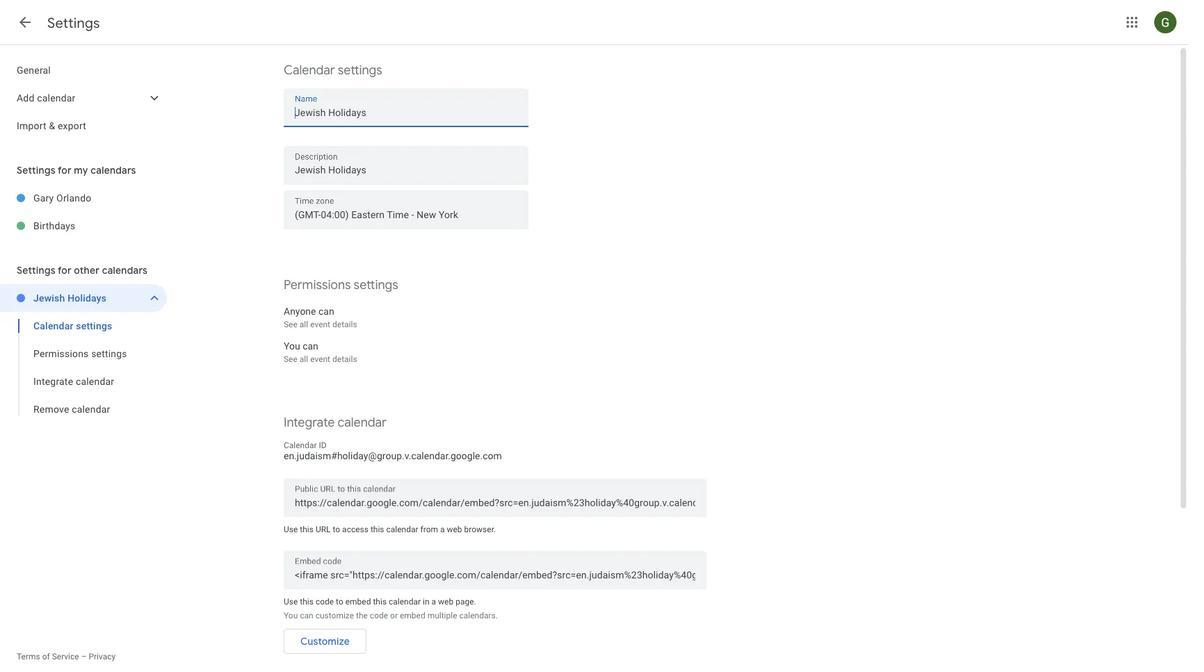 Task type: locate. For each thing, give the bounding box(es) containing it.
you for you can customize the code or embed multiple calendars.
[[284, 611, 298, 621]]

can down anyone can see all event details
[[303, 340, 318, 352]]

permissions up anyone
[[284, 277, 351, 293]]

permissions
[[284, 277, 351, 293], [33, 348, 89, 360]]

2 vertical spatial settings
[[17, 264, 55, 277]]

details inside you can see all event details
[[332, 355, 357, 364]]

privacy link
[[89, 652, 116, 662]]

code
[[316, 597, 334, 607], [370, 611, 388, 621]]

calendar settings
[[284, 62, 382, 78], [33, 320, 112, 332]]

0 horizontal spatial integrate
[[33, 376, 73, 387]]

event inside you can see all event details
[[310, 355, 330, 364]]

details down anyone can see all event details
[[332, 355, 357, 364]]

a right in
[[432, 597, 436, 607]]

details for you can
[[332, 355, 357, 364]]

permissions inside settings for other calendars tree
[[33, 348, 89, 360]]

event for anyone can
[[310, 320, 330, 330]]

1 vertical spatial embed
[[400, 611, 425, 621]]

2 see from the top
[[284, 355, 298, 364]]

this up you can customize the code or embed multiple calendars.
[[373, 597, 387, 607]]

calendars right other at the left top
[[102, 264, 148, 277]]

for left my
[[58, 164, 71, 177]]

calendars
[[91, 164, 136, 177], [102, 264, 148, 277]]

1 horizontal spatial integrate calendar
[[284, 415, 387, 431]]

settings for settings
[[47, 14, 100, 32]]

en.judaism#holiday@group.v.calendar.google.com
[[284, 451, 502, 462]]

integrate calendar
[[33, 376, 114, 387], [284, 415, 387, 431]]

event
[[310, 320, 330, 330], [310, 355, 330, 364]]

settings
[[338, 62, 382, 78], [354, 277, 398, 293], [76, 320, 112, 332], [91, 348, 127, 360]]

details
[[332, 320, 357, 330], [332, 355, 357, 364]]

calendars.
[[459, 611, 498, 621]]

0 vertical spatial you
[[284, 340, 300, 352]]

1 vertical spatial all
[[300, 355, 308, 364]]

integrate calendar up id
[[284, 415, 387, 431]]

you inside you can see all event details
[[284, 340, 300, 352]]

0 horizontal spatial a
[[432, 597, 436, 607]]

to up customize
[[336, 597, 343, 607]]

remove calendar
[[33, 404, 110, 415]]

use this url to access this calendar from a web browser.
[[284, 525, 496, 535]]

1 vertical spatial settings
[[17, 164, 55, 177]]

see inside you can see all event details
[[284, 355, 298, 364]]

0 vertical spatial to
[[333, 525, 340, 535]]

can left customize
[[300, 611, 313, 621]]

1 vertical spatial event
[[310, 355, 330, 364]]

or
[[390, 611, 398, 621]]

1 vertical spatial permissions
[[33, 348, 89, 360]]

1 all from the top
[[300, 320, 308, 330]]

can inside you can see all event details
[[303, 340, 318, 352]]

0 vertical spatial permissions
[[284, 277, 351, 293]]

0 vertical spatial calendars
[[91, 164, 136, 177]]

all down anyone
[[300, 320, 308, 330]]

gary orlando
[[33, 192, 91, 204]]

can inside anyone can see all event details
[[319, 306, 334, 317]]

you
[[284, 340, 300, 352], [284, 611, 298, 621]]

all down anyone can see all event details
[[300, 355, 308, 364]]

web up 'multiple'
[[438, 597, 454, 607]]

0 vertical spatial use
[[284, 525, 298, 535]]

2 for from the top
[[58, 264, 71, 277]]

1 event from the top
[[310, 320, 330, 330]]

1 horizontal spatial calendar settings
[[284, 62, 382, 78]]

a for in
[[432, 597, 436, 607]]

orlando
[[56, 192, 91, 204]]

1 vertical spatial web
[[438, 597, 454, 607]]

you can customize the code or embed multiple calendars.
[[284, 611, 498, 621]]

2 details from the top
[[332, 355, 357, 364]]

web right from
[[447, 525, 462, 535]]

all inside you can see all event details
[[300, 355, 308, 364]]

0 horizontal spatial integrate calendar
[[33, 376, 114, 387]]

page.
[[456, 597, 476, 607]]

0 horizontal spatial calendar settings
[[33, 320, 112, 332]]

0 horizontal spatial permissions settings
[[33, 348, 127, 360]]

2 event from the top
[[310, 355, 330, 364]]

holidays
[[68, 292, 107, 304]]

None text field
[[295, 103, 517, 123]]

privacy
[[89, 652, 116, 662]]

web
[[447, 525, 462, 535], [438, 597, 454, 607]]

1 horizontal spatial a
[[440, 525, 445, 535]]

you left customize
[[284, 611, 298, 621]]

0 vertical spatial see
[[284, 320, 298, 330]]

0 vertical spatial embed
[[345, 597, 371, 607]]

integrate calendar up remove calendar
[[33, 376, 114, 387]]

remove
[[33, 404, 69, 415]]

jewish holidays tree item
[[0, 284, 167, 312]]

1 vertical spatial to
[[336, 597, 343, 607]]

integrate inside settings for other calendars tree
[[33, 376, 73, 387]]

calendar right remove
[[72, 404, 110, 415]]

all inside anyone can see all event details
[[300, 320, 308, 330]]

embed
[[345, 597, 371, 607], [400, 611, 425, 621]]

to for access
[[333, 525, 340, 535]]

2 vertical spatial calendar
[[284, 441, 317, 451]]

group
[[0, 312, 167, 424]]

1 vertical spatial use
[[284, 597, 298, 607]]

settings for settings for my calendars
[[17, 164, 55, 177]]

integrate
[[33, 376, 73, 387], [284, 415, 335, 431]]

settings right "go back" icon
[[47, 14, 100, 32]]

this
[[300, 525, 314, 535], [371, 525, 384, 535], [300, 597, 314, 607], [373, 597, 387, 607]]

None text field
[[295, 205, 517, 225], [295, 494, 696, 513], [295, 566, 696, 585], [295, 205, 517, 225], [295, 494, 696, 513], [295, 566, 696, 585]]

use
[[284, 525, 298, 535], [284, 597, 298, 607]]

all for you
[[300, 355, 308, 364]]

integrate up id
[[284, 415, 335, 431]]

1 horizontal spatial integrate
[[284, 415, 335, 431]]

event down anyone
[[310, 320, 330, 330]]

2 use from the top
[[284, 597, 298, 607]]

0 horizontal spatial permissions
[[33, 348, 89, 360]]

0 vertical spatial event
[[310, 320, 330, 330]]

1 vertical spatial calendars
[[102, 264, 148, 277]]

0 vertical spatial integrate calendar
[[33, 376, 114, 387]]

calendar up & at the left top of the page
[[37, 92, 75, 104]]

from
[[420, 525, 438, 535]]

calendar up or
[[389, 597, 421, 607]]

add
[[17, 92, 34, 104]]

can
[[319, 306, 334, 317], [303, 340, 318, 352], [300, 611, 313, 621]]

1 horizontal spatial embed
[[400, 611, 425, 621]]

settings up gary
[[17, 164, 55, 177]]

customize
[[300, 636, 350, 648]]

1 for from the top
[[58, 164, 71, 177]]

multiple
[[428, 611, 457, 621]]

permissions down the jewish holidays
[[33, 348, 89, 360]]

access
[[342, 525, 369, 535]]

for
[[58, 164, 71, 177], [58, 264, 71, 277]]

jewish holidays
[[33, 292, 107, 304]]

code up customize
[[316, 597, 334, 607]]

1 horizontal spatial code
[[370, 611, 388, 621]]

details up you can see all event details
[[332, 320, 357, 330]]

to for embed
[[336, 597, 343, 607]]

2 all from the top
[[300, 355, 308, 364]]

general
[[17, 64, 51, 76]]

embed right or
[[400, 611, 425, 621]]

0 horizontal spatial embed
[[345, 597, 371, 607]]

1 use from the top
[[284, 525, 298, 535]]

id
[[319, 441, 327, 451]]

code down use this code to embed this calendar in a web page.
[[370, 611, 388, 621]]

0 vertical spatial calendar
[[284, 62, 335, 78]]

all
[[300, 320, 308, 330], [300, 355, 308, 364]]

calendar inside calendar id en.judaism#holiday@group.v.calendar.google.com
[[284, 441, 317, 451]]

to right url
[[333, 525, 340, 535]]

details inside anyone can see all event details
[[332, 320, 357, 330]]

this right access
[[371, 525, 384, 535]]

a right from
[[440, 525, 445, 535]]

this up customize
[[300, 597, 314, 607]]

1 vertical spatial a
[[432, 597, 436, 607]]

calendar
[[37, 92, 75, 104], [76, 376, 114, 387], [72, 404, 110, 415], [338, 415, 387, 431], [386, 525, 418, 535], [389, 597, 421, 607]]

0 vertical spatial code
[[316, 597, 334, 607]]

see for anyone can
[[284, 320, 298, 330]]

permissions settings inside settings for other calendars tree
[[33, 348, 127, 360]]

permissions settings
[[284, 277, 398, 293], [33, 348, 127, 360]]

0 vertical spatial calendar settings
[[284, 62, 382, 78]]

can for you can
[[303, 340, 318, 352]]

tree containing general
[[0, 56, 167, 140]]

0 vertical spatial web
[[447, 525, 462, 535]]

1 horizontal spatial permissions settings
[[284, 277, 398, 293]]

1 you from the top
[[284, 340, 300, 352]]

1 see from the top
[[284, 320, 298, 330]]

1 vertical spatial code
[[370, 611, 388, 621]]

to
[[333, 525, 340, 535], [336, 597, 343, 607]]

1 vertical spatial you
[[284, 611, 298, 621]]

2 you from the top
[[284, 611, 298, 621]]

settings for my calendars tree
[[0, 184, 167, 240]]

integrate up remove
[[33, 376, 73, 387]]

embed up the
[[345, 597, 371, 607]]

calendar
[[284, 62, 335, 78], [33, 320, 73, 332], [284, 441, 317, 451]]

calendars for settings for other calendars
[[102, 264, 148, 277]]

0 vertical spatial details
[[332, 320, 357, 330]]

calendar settings inside settings for other calendars tree
[[33, 320, 112, 332]]

a
[[440, 525, 445, 535], [432, 597, 436, 607]]

see
[[284, 320, 298, 330], [284, 355, 298, 364]]

permissions settings up anyone can see all event details
[[284, 277, 398, 293]]

event down anyone can see all event details
[[310, 355, 330, 364]]

0 vertical spatial settings
[[47, 14, 100, 32]]

settings
[[47, 14, 100, 32], [17, 164, 55, 177], [17, 264, 55, 277]]

gary
[[33, 192, 54, 204]]

you down anyone
[[284, 340, 300, 352]]

permissions settings down jewish holidays tree item
[[33, 348, 127, 360]]

for left other at the left top
[[58, 264, 71, 277]]

1 vertical spatial integrate calendar
[[284, 415, 387, 431]]

see inside anyone can see all event details
[[284, 320, 298, 330]]

can right anyone
[[319, 306, 334, 317]]

1 vertical spatial calendar settings
[[33, 320, 112, 332]]

calendars right my
[[91, 164, 136, 177]]

settings up jewish
[[17, 264, 55, 277]]

1 vertical spatial can
[[303, 340, 318, 352]]

0 vertical spatial for
[[58, 164, 71, 177]]

1 vertical spatial calendar
[[33, 320, 73, 332]]

1 vertical spatial see
[[284, 355, 298, 364]]

1 vertical spatial permissions settings
[[33, 348, 127, 360]]

group containing calendar settings
[[0, 312, 167, 424]]

1 vertical spatial details
[[332, 355, 357, 364]]

0 vertical spatial a
[[440, 525, 445, 535]]

1 vertical spatial integrate
[[284, 415, 335, 431]]

tree
[[0, 56, 167, 140]]

0 vertical spatial can
[[319, 306, 334, 317]]

terms of service link
[[17, 652, 79, 662]]

0 vertical spatial all
[[300, 320, 308, 330]]

0 vertical spatial integrate
[[33, 376, 73, 387]]

this left url
[[300, 525, 314, 535]]

event inside anyone can see all event details
[[310, 320, 330, 330]]

jewish
[[33, 292, 65, 304]]

1 details from the top
[[332, 320, 357, 330]]

1 vertical spatial for
[[58, 264, 71, 277]]



Task type: vqa. For each thing, say whether or not it's contained in the screenshot.
notification
no



Task type: describe. For each thing, give the bounding box(es) containing it.
calendar up remove calendar
[[76, 376, 114, 387]]

use for use this code to embed this calendar in a web page.
[[284, 597, 298, 607]]

go back image
[[17, 14, 33, 31]]

you for you can see all event details
[[284, 340, 300, 352]]

jewish holidays link
[[33, 284, 142, 312]]

–
[[81, 652, 87, 662]]

import & export
[[17, 120, 86, 131]]

birthdays link
[[33, 212, 167, 240]]

0 vertical spatial permissions settings
[[284, 277, 398, 293]]

can for anyone can
[[319, 306, 334, 317]]

anyone
[[284, 306, 316, 317]]

all for anyone
[[300, 320, 308, 330]]

calendar up calendar id en.judaism#holiday@group.v.calendar.google.com
[[338, 415, 387, 431]]

birthdays
[[33, 220, 75, 232]]

settings for other calendars tree
[[0, 284, 167, 424]]

a for from
[[440, 525, 445, 535]]

settings for other calendars
[[17, 264, 148, 277]]

url
[[316, 525, 331, 535]]

export
[[58, 120, 86, 131]]

calendars for settings for my calendars
[[91, 164, 136, 177]]

&
[[49, 120, 55, 131]]

in
[[423, 597, 430, 607]]

1 horizontal spatial permissions
[[284, 277, 351, 293]]

calendar id en.judaism#holiday@group.v.calendar.google.com
[[284, 441, 502, 462]]

browser.
[[464, 525, 496, 535]]

calendar inside tree
[[33, 320, 73, 332]]

2 vertical spatial can
[[300, 611, 313, 621]]

use this code to embed this calendar in a web page.
[[284, 597, 476, 607]]

web for page.
[[438, 597, 454, 607]]

calendar left from
[[386, 525, 418, 535]]

0 horizontal spatial code
[[316, 597, 334, 607]]

see for you can
[[284, 355, 298, 364]]

settings for my calendars
[[17, 164, 136, 177]]

add calendar
[[17, 92, 75, 104]]

details for anyone can
[[332, 320, 357, 330]]

anyone can see all event details
[[284, 306, 357, 330]]

settings heading
[[47, 14, 100, 32]]

import
[[17, 120, 46, 131]]

settings for settings for other calendars
[[17, 264, 55, 277]]

for for other
[[58, 264, 71, 277]]

gary orlando tree item
[[0, 184, 167, 212]]

you can see all event details
[[284, 340, 357, 364]]

web for browser.
[[447, 525, 462, 535]]

birthdays tree item
[[0, 212, 167, 240]]

other
[[74, 264, 100, 277]]

customize
[[316, 611, 354, 621]]

terms
[[17, 652, 40, 662]]

use for use this url to access this calendar from a web browser.
[[284, 525, 298, 535]]

for for my
[[58, 164, 71, 177]]

terms of service – privacy
[[17, 652, 116, 662]]

service
[[52, 652, 79, 662]]

integrate calendar inside settings for other calendars tree
[[33, 376, 114, 387]]

event for you can
[[310, 355, 330, 364]]

Jewish Holidays text field
[[284, 162, 529, 179]]

my
[[74, 164, 88, 177]]

of
[[42, 652, 50, 662]]

the
[[356, 611, 368, 621]]



